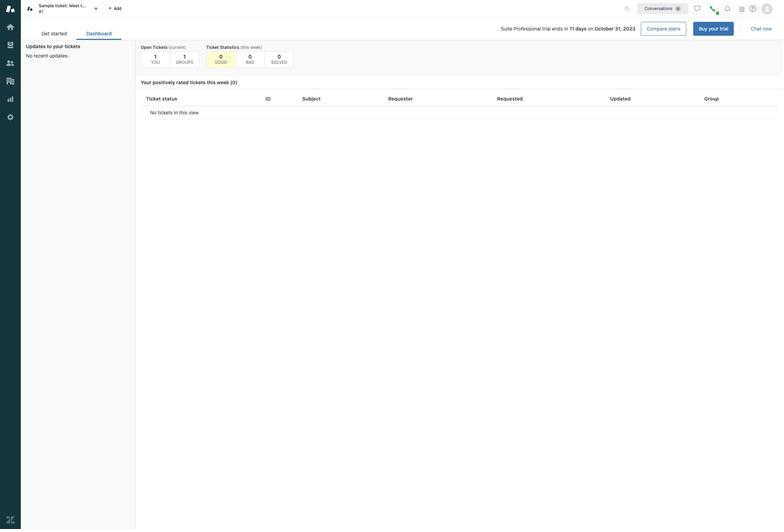 Task type: locate. For each thing, give the bounding box(es) containing it.
your right buy
[[709, 26, 719, 32]]

0 bad
[[246, 53, 254, 65]]

tickets
[[153, 45, 168, 50]]

0 right 0 bad
[[278, 53, 281, 60]]

1 down tickets
[[154, 53, 157, 60]]

tickets up updates.
[[65, 43, 80, 49]]

no down updates
[[26, 53, 32, 59]]

you
[[151, 60, 160, 65]]

get started tab
[[32, 27, 77, 40]]

1 vertical spatial ticket
[[146, 96, 161, 102]]

get help image
[[750, 6, 756, 12]]

trial for professional
[[542, 26, 551, 32]]

0 vertical spatial in
[[564, 26, 568, 32]]

your positively rated tickets this week ( 0 )
[[141, 79, 237, 85]]

tickets
[[65, 43, 80, 49], [190, 79, 206, 85], [158, 110, 173, 115]]

sample
[[39, 3, 54, 8]]

your
[[709, 26, 719, 32], [53, 43, 63, 49]]

2 1 from the left
[[183, 53, 186, 60]]

trial inside buy your trial button
[[720, 26, 729, 32]]

tickets for your
[[65, 43, 80, 49]]

tickets inside updates to your tickets no recent updates.
[[65, 43, 80, 49]]

customers image
[[6, 59, 15, 68]]

tab
[[21, 0, 104, 17]]

this left view
[[179, 110, 187, 115]]

organizations image
[[6, 77, 15, 86]]

statistics
[[220, 45, 239, 50]]

ticket left status on the top of the page
[[146, 96, 161, 102]]

in left 11
[[564, 26, 568, 32]]

1 horizontal spatial this
[[207, 79, 216, 85]]

get started
[[42, 31, 67, 36]]

0 inside 0 solved
[[278, 53, 281, 60]]

tickets down "ticket status" on the left top of the page
[[158, 110, 173, 115]]

ticket:
[[55, 3, 68, 8]]

section
[[127, 22, 734, 36]]

groups
[[176, 60, 193, 65]]

no inside updates to your tickets no recent updates.
[[26, 53, 32, 59]]

no
[[26, 53, 32, 59], [150, 110, 157, 115]]

in inside section
[[564, 26, 568, 32]]

this left week
[[207, 79, 216, 85]]

solved
[[271, 60, 287, 65]]

0 horizontal spatial this
[[179, 110, 187, 115]]

section containing suite professional trial ends in
[[127, 22, 734, 36]]

0 horizontal spatial in
[[174, 110, 178, 115]]

1 trial from the left
[[542, 26, 551, 32]]

suite
[[501, 26, 512, 32]]

0 right week
[[232, 79, 235, 85]]

0 inside 0 good
[[219, 53, 223, 60]]

your right 'to'
[[53, 43, 63, 49]]

grid
[[136, 92, 783, 529]]

this
[[207, 79, 216, 85], [179, 110, 187, 115]]

ticket for ticket statistics (this week)
[[206, 45, 219, 50]]

tab containing sample ticket: meet the ticket
[[21, 0, 104, 17]]

trial left ends at the right of the page
[[542, 26, 551, 32]]

0 down (this on the left top of page
[[249, 53, 252, 60]]

0 horizontal spatial no
[[26, 53, 32, 59]]

october
[[595, 26, 614, 32]]

0 for 0 solved
[[278, 53, 281, 60]]

sample ticket: meet the ticket #1
[[39, 3, 100, 14]]

1 horizontal spatial your
[[709, 26, 719, 32]]

0 horizontal spatial 1
[[154, 53, 157, 60]]

1 vertical spatial no
[[150, 110, 157, 115]]

1 horizontal spatial tickets
[[158, 110, 173, 115]]

in down status on the top of the page
[[174, 110, 178, 115]]

trial down notifications icon
[[720, 26, 729, 32]]

zendesk products image
[[740, 7, 745, 12]]

0 vertical spatial your
[[709, 26, 719, 32]]

1 inside '1 you'
[[154, 53, 157, 60]]

buy
[[699, 26, 708, 32]]

1 horizontal spatial 1
[[183, 53, 186, 60]]

1 inside 1 groups
[[183, 53, 186, 60]]

tab list
[[32, 27, 122, 40]]

ends
[[552, 26, 563, 32]]

week)
[[250, 45, 262, 50]]

2 vertical spatial tickets
[[158, 110, 173, 115]]

1 vertical spatial tickets
[[190, 79, 206, 85]]

in inside grid
[[174, 110, 178, 115]]

no down "ticket status" on the left top of the page
[[150, 110, 157, 115]]

in
[[564, 26, 568, 32], [174, 110, 178, 115]]

subject
[[302, 96, 321, 102]]

views image
[[6, 41, 15, 50]]

1 horizontal spatial trial
[[720, 26, 729, 32]]

0 horizontal spatial trial
[[542, 26, 551, 32]]

1 vertical spatial in
[[174, 110, 178, 115]]

chat
[[751, 26, 762, 32]]

0 inside 0 bad
[[249, 53, 252, 60]]

2 horizontal spatial tickets
[[190, 79, 206, 85]]

notifications image
[[725, 6, 731, 11]]

meet
[[69, 3, 79, 8]]

started
[[51, 31, 67, 36]]

tickets right rated
[[190, 79, 206, 85]]

0 horizontal spatial your
[[53, 43, 63, 49]]

0 vertical spatial ticket
[[206, 45, 219, 50]]

0 horizontal spatial ticket
[[146, 96, 161, 102]]

ticket
[[206, 45, 219, 50], [146, 96, 161, 102]]

1 you
[[151, 53, 160, 65]]

1 vertical spatial your
[[53, 43, 63, 49]]

trial
[[542, 26, 551, 32], [720, 26, 729, 32]]

0 down "statistics"
[[219, 53, 223, 60]]

1 horizontal spatial in
[[564, 26, 568, 32]]

1
[[154, 53, 157, 60], [183, 53, 186, 60]]

compare plans button
[[641, 22, 687, 36]]

(current)
[[169, 45, 186, 50]]

1 horizontal spatial ticket
[[206, 45, 219, 50]]

ticket up 0 good
[[206, 45, 219, 50]]

1 horizontal spatial no
[[150, 110, 157, 115]]

0 vertical spatial tickets
[[65, 43, 80, 49]]

0 vertical spatial no
[[26, 53, 32, 59]]

2023
[[623, 26, 636, 32]]

0
[[219, 53, 223, 60], [249, 53, 252, 60], [278, 53, 281, 60], [232, 79, 235, 85]]

updates to your tickets no recent updates.
[[26, 43, 80, 59]]

1 1 from the left
[[154, 53, 157, 60]]

1 down the "(current)"
[[183, 53, 186, 60]]

2 trial from the left
[[720, 26, 729, 32]]

no tickets in this view
[[150, 110, 199, 115]]

recent
[[34, 53, 48, 59]]

0 horizontal spatial tickets
[[65, 43, 80, 49]]



Task type: describe. For each thing, give the bounding box(es) containing it.
requested
[[497, 96, 523, 102]]

ticket statistics (this week)
[[206, 45, 262, 50]]

on
[[588, 26, 594, 32]]

compare plans
[[647, 26, 681, 32]]

dashboard
[[86, 31, 112, 36]]

main element
[[0, 0, 21, 529]]

trial for your
[[720, 26, 729, 32]]

zendesk image
[[6, 516, 15, 525]]

plans
[[669, 26, 681, 32]]

ticket status
[[146, 96, 177, 102]]

tabs tab list
[[21, 0, 618, 17]]

0 for 0 bad
[[249, 53, 252, 60]]

open tickets (current)
[[141, 45, 186, 50]]

chat now button
[[746, 22, 778, 36]]

get
[[42, 31, 50, 36]]

the
[[81, 3, 87, 8]]

get started image
[[6, 23, 15, 32]]

)
[[235, 79, 237, 85]]

positively
[[153, 79, 175, 85]]

(this
[[240, 45, 249, 50]]

0 vertical spatial this
[[207, 79, 216, 85]]

grid containing ticket status
[[136, 92, 783, 529]]

0 for 0 good
[[219, 53, 223, 60]]

0 solved
[[271, 53, 287, 65]]

admin image
[[6, 113, 15, 122]]

bad
[[246, 60, 254, 65]]

compare
[[647, 26, 667, 32]]

add
[[114, 6, 122, 11]]

1 for 1 you
[[154, 53, 157, 60]]

button displays agent's chat status as invisible. image
[[695, 6, 700, 11]]

tickets for rated
[[190, 79, 206, 85]]

updated
[[610, 96, 631, 102]]

your inside button
[[709, 26, 719, 32]]

reporting image
[[6, 95, 15, 104]]

your
[[141, 79, 151, 85]]

days
[[576, 26, 587, 32]]

ticket
[[88, 3, 100, 8]]

ticket for ticket status
[[146, 96, 161, 102]]

conversations
[[645, 6, 673, 11]]

October 31, 2023 text field
[[595, 26, 636, 32]]

suite professional trial ends in 11 days on october 31, 2023
[[501, 26, 636, 32]]

requester
[[388, 96, 413, 102]]

now
[[763, 26, 772, 32]]

updates
[[26, 43, 46, 49]]

view
[[189, 110, 199, 115]]

#1
[[39, 9, 43, 14]]

professional
[[514, 26, 541, 32]]

1 groups
[[176, 53, 193, 65]]

0 good
[[215, 53, 227, 65]]

tab list containing get started
[[32, 27, 122, 40]]

chat now
[[751, 26, 772, 32]]

buy your trial
[[699, 26, 729, 32]]

group
[[705, 96, 719, 102]]

your inside updates to your tickets no recent updates.
[[53, 43, 63, 49]]

close image
[[93, 5, 100, 12]]

buy your trial button
[[694, 22, 734, 36]]

1 vertical spatial this
[[179, 110, 187, 115]]

(
[[230, 79, 232, 85]]

zendesk support image
[[6, 5, 15, 14]]

11
[[570, 26, 574, 32]]

status
[[162, 96, 177, 102]]

week
[[217, 79, 229, 85]]

rated
[[176, 79, 189, 85]]

updates.
[[49, 53, 69, 59]]

id
[[266, 96, 271, 102]]

add button
[[104, 0, 126, 17]]

to
[[47, 43, 52, 49]]

1 for 1 groups
[[183, 53, 186, 60]]

conversations button
[[637, 3, 689, 14]]

31,
[[615, 26, 622, 32]]

good
[[215, 60, 227, 65]]

open
[[141, 45, 152, 50]]



Task type: vqa. For each thing, say whether or not it's contained in the screenshot.
Pending in Secondary element
no



